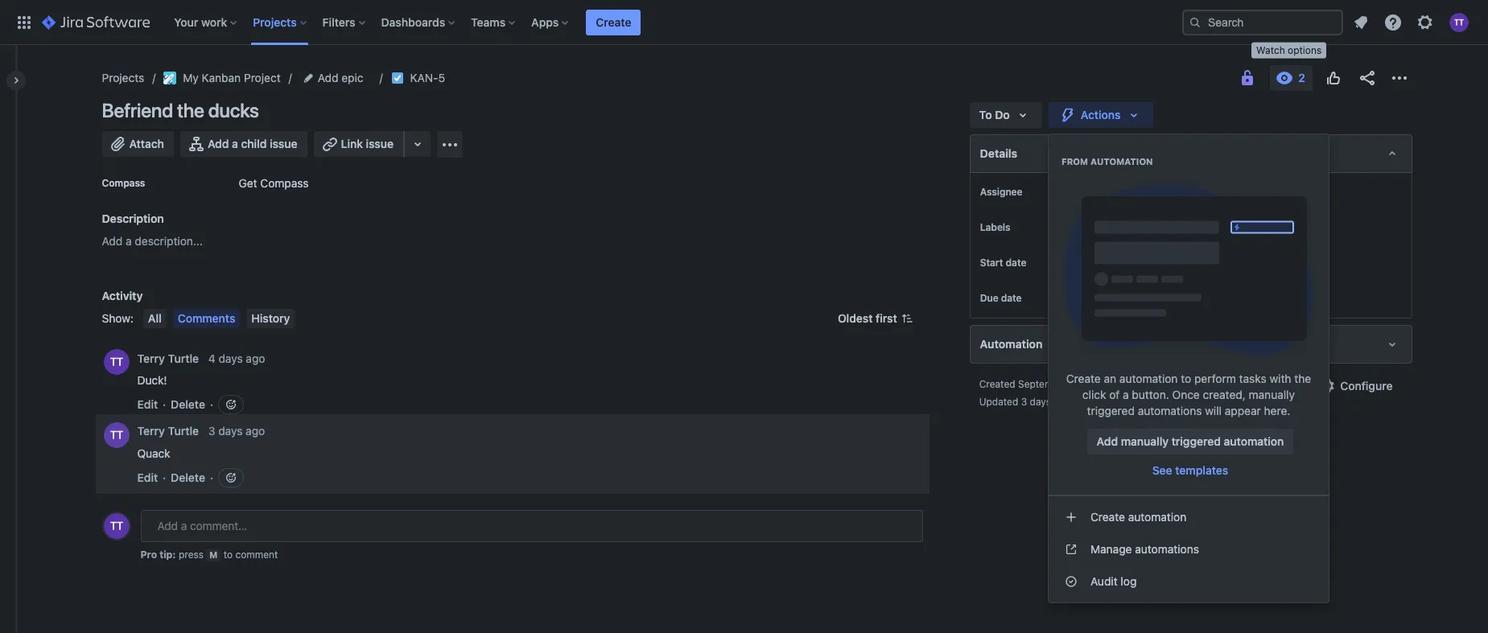 Task type: locate. For each thing, give the bounding box(es) containing it.
create inside create automation link
[[1091, 510, 1125, 524]]

2 vertical spatial a
[[1123, 388, 1129, 402]]

1 vertical spatial create
[[1066, 372, 1101, 386]]

delete button left add reaction icon at left
[[171, 397, 205, 413]]

edit button for duck!
[[137, 397, 158, 413]]

add a child issue button
[[180, 131, 307, 157]]

automation element
[[970, 325, 1412, 364]]

terry for duck!
[[137, 351, 165, 365]]

issue right 'child'
[[270, 137, 297, 151]]

0 horizontal spatial a
[[126, 234, 132, 248]]

1 vertical spatial delete button
[[171, 470, 205, 486]]

0 vertical spatial edit button
[[137, 397, 158, 413]]

menu bar
[[140, 309, 298, 328]]

automations
[[1138, 404, 1202, 418], [1135, 543, 1199, 556]]

here.
[[1264, 404, 1291, 418]]

edit button down duck! on the left
[[137, 397, 158, 413]]

triggered inside create an automation to perform tasks with the click of a button. once created, manually triggered automations will appear here.
[[1087, 404, 1135, 418]]

to right m
[[224, 549, 233, 561]]

0 horizontal spatial projects
[[102, 71, 144, 85]]

automations down create automation link
[[1135, 543, 1199, 556]]

a
[[232, 137, 238, 151], [126, 234, 132, 248], [1123, 388, 1129, 402]]

add for add epic
[[318, 71, 338, 85]]

1 vertical spatial automation
[[980, 337, 1043, 351]]

help image
[[1384, 12, 1403, 32]]

0 vertical spatial delete
[[171, 398, 205, 411]]

kan-5
[[410, 71, 445, 85]]

2 issue from the left
[[366, 137, 394, 151]]

0 horizontal spatial compass
[[102, 177, 145, 189]]

to do button
[[970, 102, 1042, 128]]

attach
[[129, 137, 164, 151]]

task image
[[391, 72, 404, 85]]

watch options
[[1256, 44, 1322, 56]]

1 vertical spatial the
[[1295, 372, 1311, 386]]

days down september
[[1030, 396, 1051, 408]]

2 vertical spatial create
[[1091, 510, 1125, 524]]

2 vertical spatial none
[[1117, 291, 1144, 305]]

date
[[1006, 257, 1027, 269], [1001, 292, 1022, 304]]

add left epic
[[318, 71, 338, 85]]

terry for quack
[[137, 425, 165, 438]]

days inside created september 28, 2023 at 12:14 pm updated 3 days ago
[[1030, 396, 1051, 408]]

date for due date
[[1001, 292, 1022, 304]]

a inside create an automation to perform tasks with the click of a button. once created, manually triggered automations will appear here.
[[1123, 388, 1129, 402]]

3 days ago
[[208, 425, 265, 438]]

configure
[[1340, 379, 1393, 393]]

0 horizontal spatial automation
[[980, 337, 1043, 351]]

link issue button
[[314, 131, 405, 157]]

28,
[[1071, 378, 1086, 390]]

0 vertical spatial terry
[[137, 351, 165, 365]]

delete
[[171, 398, 205, 411], [171, 471, 205, 485]]

0 vertical spatial none
[[1117, 221, 1144, 234]]

0 horizontal spatial 3
[[208, 425, 215, 438]]

from automation
[[1062, 156, 1153, 167]]

1 horizontal spatial projects
[[253, 15, 297, 29]]

terry turtle up quack
[[137, 425, 199, 438]]

the
[[177, 99, 204, 122], [1295, 372, 1311, 386]]

delete button for quack
[[171, 470, 205, 486]]

banner
[[0, 0, 1488, 45]]

delete left add reaction image
[[171, 471, 205, 485]]

edit down duck! on the left
[[137, 398, 158, 411]]

ago left copy link to comment image
[[246, 351, 265, 365]]

add left 'child'
[[208, 137, 229, 151]]

jira software image
[[42, 12, 150, 32], [42, 12, 150, 32]]

issue right link
[[366, 137, 394, 151]]

1 horizontal spatial issue
[[366, 137, 394, 151]]

manually inside create an automation to perform tasks with the click of a button. once created, manually triggered automations will appear here.
[[1249, 388, 1295, 402]]

2023
[[1088, 378, 1112, 390]]

3 inside created september 28, 2023 at 12:14 pm updated 3 days ago
[[1021, 396, 1027, 408]]

at
[[1115, 378, 1124, 390]]

1 vertical spatial none
[[1117, 256, 1144, 270]]

0 vertical spatial ago
[[246, 351, 265, 365]]

0 vertical spatial the
[[177, 99, 204, 122]]

days for 3 days ago
[[218, 425, 243, 438]]

add down description
[[102, 234, 123, 248]]

0 vertical spatial delete button
[[171, 397, 205, 413]]

automation
[[1120, 372, 1178, 386], [1224, 435, 1284, 448], [1128, 510, 1187, 524]]

a inside button
[[232, 137, 238, 151]]

pro tip: press m to comment
[[140, 549, 278, 561]]

the down my
[[177, 99, 204, 122]]

the right with
[[1295, 372, 1311, 386]]

0 vertical spatial create
[[596, 15, 631, 29]]

compass up description
[[102, 177, 145, 189]]

0 vertical spatial 3
[[1021, 396, 1027, 408]]

2 delete from the top
[[171, 471, 205, 485]]

3 none from the top
[[1117, 291, 1144, 305]]

automation up "button."
[[1120, 372, 1178, 386]]

once
[[1172, 388, 1200, 402]]

1 horizontal spatial automation
[[1091, 156, 1153, 167]]

kan-5 link
[[410, 68, 445, 88]]

2 none from the top
[[1117, 256, 1144, 270]]

1 vertical spatial terry turtle
[[137, 425, 199, 438]]

3 right updated at the bottom of the page
[[1021, 396, 1027, 408]]

2 vertical spatial days
[[218, 425, 243, 438]]

1 delete button from the top
[[171, 397, 205, 413]]

0 vertical spatial projects
[[253, 15, 297, 29]]

Search field
[[1182, 9, 1343, 35]]

edit down quack
[[137, 471, 158, 485]]

1 edit from the top
[[137, 398, 158, 411]]

automation up manage automations on the bottom right of page
[[1128, 510, 1187, 524]]

create up manage
[[1091, 510, 1125, 524]]

add inside add a child issue button
[[208, 137, 229, 151]]

my kanban project image
[[164, 72, 177, 85]]

triggered inside add manually triggered automation link
[[1172, 435, 1221, 448]]

create right apps popup button
[[596, 15, 631, 29]]

date left due date pin to top. only you can see pinned fields. icon
[[1001, 292, 1022, 304]]

delete left add reaction icon at left
[[171, 398, 205, 411]]

days right 4
[[218, 351, 243, 365]]

2 terry turtle from the top
[[137, 425, 199, 438]]

manage automations
[[1091, 543, 1199, 556]]

edit for duck!
[[137, 398, 158, 411]]

start date pin to top. only you can see pinned fields. image
[[1043, 257, 1056, 270]]

create inside create an automation to perform tasks with the click of a button. once created, manually triggered automations will appear here.
[[1066, 372, 1101, 386]]

0 horizontal spatial to
[[224, 549, 233, 561]]

1 horizontal spatial to
[[1181, 372, 1191, 386]]

ago for 3 days ago
[[246, 425, 265, 438]]

group
[[1049, 495, 1329, 603]]

date for start date
[[1006, 257, 1027, 269]]

teams button
[[466, 9, 522, 35]]

comment
[[235, 549, 278, 561]]

description...
[[135, 234, 203, 248]]

add inside 'add epic' popup button
[[318, 71, 338, 85]]

created september 28, 2023 at 12:14 pm updated 3 days ago
[[979, 378, 1167, 408]]

2 horizontal spatial a
[[1123, 388, 1129, 402]]

add for add a description...
[[102, 234, 123, 248]]

compass
[[260, 176, 309, 190], [102, 177, 145, 189]]

2 turtle from the top
[[168, 425, 199, 438]]

automation inside 'automation' element
[[980, 337, 1043, 351]]

filters
[[322, 15, 355, 29]]

1 delete from the top
[[171, 398, 205, 411]]

projects up befriend
[[102, 71, 144, 85]]

1 vertical spatial delete
[[171, 471, 205, 485]]

1 vertical spatial turtle
[[168, 425, 199, 438]]

get compass
[[239, 176, 309, 190]]

0 vertical spatial triggered
[[1087, 404, 1135, 418]]

actions
[[1081, 108, 1121, 122]]

delete for duck!
[[171, 398, 205, 411]]

create inside create button
[[596, 15, 631, 29]]

2 edit from the top
[[137, 471, 158, 485]]

projects
[[253, 15, 297, 29], [102, 71, 144, 85]]

ago
[[246, 351, 265, 365], [1054, 396, 1071, 408], [246, 425, 265, 438]]

created,
[[1203, 388, 1246, 402]]

triggered up templates
[[1172, 435, 1221, 448]]

turtle up quack
[[168, 425, 199, 438]]

0 horizontal spatial the
[[177, 99, 204, 122]]

start date
[[980, 257, 1027, 269]]

delete button
[[171, 397, 205, 413], [171, 470, 205, 486]]

projects up project at the top left of page
[[253, 15, 297, 29]]

perform
[[1194, 372, 1236, 386]]

1 terry turtle from the top
[[137, 351, 199, 365]]

0 vertical spatial automation
[[1091, 156, 1153, 167]]

0 horizontal spatial triggered
[[1087, 404, 1135, 418]]

1 horizontal spatial 3
[[1021, 396, 1027, 408]]

details element
[[970, 134, 1412, 173]]

0 vertical spatial date
[[1006, 257, 1027, 269]]

manually
[[1249, 388, 1295, 402], [1121, 435, 1169, 448]]

3 left copy link to comment icon
[[208, 425, 215, 438]]

add reaction image
[[225, 472, 237, 485]]

actions image
[[1390, 68, 1409, 88]]

configure link
[[1308, 373, 1403, 399]]

create an automation to perform tasks with the click of a button. once created, manually triggered automations will appear here.
[[1066, 372, 1311, 418]]

1 vertical spatial terry
[[137, 425, 165, 438]]

days for 4 days ago
[[218, 351, 243, 365]]

1 issue from the left
[[270, 137, 297, 151]]

0 vertical spatial days
[[218, 351, 243, 365]]

1 vertical spatial date
[[1001, 292, 1022, 304]]

ago down september
[[1054, 396, 1071, 408]]

1 vertical spatial edit
[[137, 471, 158, 485]]

labels pin to top. only you can see pinned fields. image
[[1014, 221, 1027, 234]]

0 vertical spatial to
[[1181, 372, 1191, 386]]

a right of at the right bottom of the page
[[1123, 388, 1129, 402]]

a for child
[[232, 137, 238, 151]]

add down of at the right bottom of the page
[[1097, 435, 1118, 448]]

1 horizontal spatial triggered
[[1172, 435, 1221, 448]]

apps button
[[527, 9, 575, 35]]

duck!
[[137, 373, 167, 387]]

1 vertical spatial days
[[1030, 396, 1051, 408]]

2 terry from the top
[[137, 425, 165, 438]]

watch options tooltip
[[1252, 43, 1327, 58]]

1 turtle from the top
[[168, 351, 199, 365]]

4
[[208, 351, 215, 365]]

epic
[[342, 71, 363, 85]]

2 delete button from the top
[[171, 470, 205, 486]]

edit button down quack
[[137, 470, 158, 486]]

create up click
[[1066, 372, 1101, 386]]

projects link
[[102, 68, 144, 88]]

0 vertical spatial manually
[[1249, 388, 1295, 402]]

2 vertical spatial ago
[[246, 425, 265, 438]]

terry turtle for quack
[[137, 425, 199, 438]]

turtle left 4
[[168, 351, 199, 365]]

of
[[1109, 388, 1120, 402]]

compass right get
[[260, 176, 309, 190]]

manually up the here. at the bottom right of page
[[1249, 388, 1295, 402]]

1 terry from the top
[[137, 351, 165, 365]]

apps
[[531, 15, 559, 29]]

1 edit button from the top
[[137, 397, 158, 413]]

1 horizontal spatial manually
[[1249, 388, 1295, 402]]

your work button
[[169, 9, 243, 35]]

child
[[241, 137, 267, 151]]

1 vertical spatial 3
[[208, 425, 215, 438]]

a left 'child'
[[232, 137, 238, 151]]

from
[[1062, 156, 1088, 167]]

show:
[[102, 311, 134, 325]]

delete button left add reaction image
[[171, 470, 205, 486]]

days down add reaction icon at left
[[218, 425, 243, 438]]

edit button for quack
[[137, 470, 158, 486]]

menu
[[1049, 134, 1329, 603]]

filters button
[[318, 9, 372, 35]]

oldest
[[838, 311, 873, 325]]

0 vertical spatial edit
[[137, 398, 158, 411]]

projects for projects link
[[102, 71, 144, 85]]

triggered down of at the right bottom of the page
[[1087, 404, 1135, 418]]

watch
[[1256, 44, 1285, 56]]

terry turtle up duck! on the left
[[137, 351, 199, 365]]

history
[[251, 311, 290, 325]]

add inside add manually triggered automation link
[[1097, 435, 1118, 448]]

0 horizontal spatial manually
[[1121, 435, 1169, 448]]

link web pages and more image
[[408, 134, 427, 154]]

none
[[1117, 221, 1144, 234], [1117, 256, 1144, 270], [1117, 291, 1144, 305]]

1 horizontal spatial the
[[1295, 372, 1311, 386]]

tip:
[[160, 549, 176, 561]]

2 vertical spatial automation
[[1128, 510, 1187, 524]]

terry up quack
[[137, 425, 165, 438]]

date right start
[[1006, 257, 1027, 269]]

terry turtle
[[137, 351, 199, 365], [137, 425, 199, 438]]

automations down once
[[1138, 404, 1202, 418]]

automation up the created
[[980, 337, 1043, 351]]

manage
[[1091, 543, 1132, 556]]

1 vertical spatial projects
[[102, 71, 144, 85]]

days
[[218, 351, 243, 365], [1030, 396, 1051, 408], [218, 425, 243, 438]]

1 vertical spatial a
[[126, 234, 132, 248]]

1 vertical spatial edit button
[[137, 470, 158, 486]]

1 vertical spatial triggered
[[1172, 435, 1221, 448]]

start
[[980, 257, 1003, 269]]

issue inside 'button'
[[366, 137, 394, 151]]

projects for projects popup button
[[253, 15, 297, 29]]

copy link to comment image
[[268, 424, 281, 437]]

menu bar containing all
[[140, 309, 298, 328]]

terry
[[137, 351, 165, 365], [137, 425, 165, 438]]

manually up see
[[1121, 435, 1169, 448]]

history button
[[247, 309, 295, 328]]

add for add a child issue
[[208, 137, 229, 151]]

0 vertical spatial terry turtle
[[137, 351, 199, 365]]

befriend
[[102, 99, 173, 122]]

actions button
[[1049, 102, 1153, 128]]

projects inside popup button
[[253, 15, 297, 29]]

search image
[[1189, 16, 1202, 29]]

0 vertical spatial a
[[232, 137, 238, 151]]

automation right the from
[[1091, 156, 1153, 167]]

2 edit button from the top
[[137, 470, 158, 486]]

0 vertical spatial automation
[[1120, 372, 1178, 386]]

automation down the 'appear'
[[1224, 435, 1284, 448]]

audit log
[[1091, 575, 1137, 588]]

my kanban project
[[183, 71, 281, 85]]

0 vertical spatial automations
[[1138, 404, 1202, 418]]

0 horizontal spatial issue
[[270, 137, 297, 151]]

0 vertical spatial turtle
[[168, 351, 199, 365]]

create
[[596, 15, 631, 29], [1066, 372, 1101, 386], [1091, 510, 1125, 524]]

ago left copy link to comment icon
[[246, 425, 265, 438]]

a down description
[[126, 234, 132, 248]]

1 vertical spatial ago
[[1054, 396, 1071, 408]]

1 horizontal spatial a
[[232, 137, 238, 151]]

1 vertical spatial manually
[[1121, 435, 1169, 448]]

terry up duck! on the left
[[137, 351, 165, 365]]

click
[[1083, 388, 1106, 402]]

my
[[183, 71, 199, 85]]

to up once
[[1181, 372, 1191, 386]]

primary element
[[10, 0, 1182, 45]]

manually inside add manually triggered automation link
[[1121, 435, 1169, 448]]



Task type: vqa. For each thing, say whether or not it's contained in the screenshot.
the ago within Created September 28, 2023 at 12:14 PM Updated 3 days ago
yes



Task type: describe. For each thing, give the bounding box(es) containing it.
turtle for duck!
[[168, 351, 199, 365]]

12:14
[[1126, 378, 1150, 390]]

assignee pin to top. only you can see pinned fields. image
[[1026, 186, 1039, 199]]

settings image
[[1416, 12, 1435, 32]]

your
[[174, 15, 198, 29]]

oldest first button
[[828, 309, 923, 328]]

appswitcher icon image
[[14, 12, 34, 32]]

all button
[[143, 309, 166, 328]]

see templates link
[[1143, 458, 1238, 484]]

project
[[244, 71, 281, 85]]

link
[[341, 137, 363, 151]]

pro
[[140, 549, 157, 561]]

issue inside button
[[270, 137, 297, 151]]

edit for quack
[[137, 471, 158, 485]]

copy link to comment image
[[268, 351, 281, 364]]

the inside create an automation to perform tasks with the click of a button. once created, manually triggered automations will appear here.
[[1295, 372, 1311, 386]]

first
[[876, 311, 897, 325]]

created
[[979, 378, 1015, 390]]

comments
[[178, 311, 235, 325]]

templates
[[1175, 464, 1229, 477]]

see
[[1152, 464, 1172, 477]]

4 days ago
[[208, 351, 265, 365]]

menu containing create an automation to perform tasks with the click of a button. once created, manually triggered automations will appear here.
[[1049, 134, 1329, 603]]

your profile and settings image
[[1450, 12, 1469, 32]]

teams
[[471, 15, 506, 29]]

september
[[1018, 378, 1068, 390]]

a for description...
[[126, 234, 132, 248]]

quack
[[137, 447, 170, 460]]

create automation
[[1091, 510, 1187, 524]]

with
[[1270, 372, 1291, 386]]

automation inside from automation group
[[1091, 156, 1153, 167]]

due
[[980, 292, 999, 304]]

to do
[[979, 108, 1010, 122]]

add manually triggered automation link
[[1087, 429, 1294, 455]]

create for create
[[596, 15, 631, 29]]

terry turtle for duck!
[[137, 351, 199, 365]]

due date
[[980, 292, 1022, 304]]

notifications image
[[1351, 12, 1371, 32]]

rule executions
[[1081, 338, 1153, 350]]

due date pin to top. only you can see pinned fields. image
[[1025, 292, 1038, 305]]

group containing create automation
[[1049, 495, 1329, 603]]

copy link to issue image
[[442, 71, 455, 84]]

banner containing your work
[[0, 0, 1488, 45]]

pm
[[1153, 378, 1167, 390]]

share image
[[1357, 68, 1377, 88]]

1 vertical spatial to
[[224, 549, 233, 561]]

updated
[[979, 396, 1018, 408]]

kanban
[[202, 71, 241, 85]]

turtle for quack
[[168, 425, 199, 438]]

labels
[[980, 221, 1011, 233]]

create for create an automation to perform tasks with the click of a button. once created, manually triggered automations will appear here.
[[1066, 372, 1101, 386]]

m
[[210, 550, 218, 560]]

will
[[1205, 404, 1222, 418]]

none for start
[[1117, 256, 1144, 270]]

1 vertical spatial automations
[[1135, 543, 1199, 556]]

Add a comment… field
[[140, 510, 923, 542]]

add app image
[[440, 135, 460, 154]]

newest first image
[[900, 312, 913, 325]]

button.
[[1132, 388, 1169, 402]]

tasks
[[1239, 372, 1267, 386]]

create button
[[586, 9, 641, 35]]

dashboards
[[381, 15, 445, 29]]

to inside create an automation to perform tasks with the click of a button. once created, manually triggered automations will appear here.
[[1181, 372, 1191, 386]]

add a child issue
[[208, 137, 297, 151]]

manage automations link
[[1049, 534, 1329, 566]]

5
[[438, 71, 445, 85]]

kan-
[[410, 71, 438, 85]]

add epic button
[[300, 68, 368, 88]]

delete for quack
[[171, 471, 205, 485]]

assignee
[[980, 186, 1023, 198]]

to
[[979, 108, 992, 122]]

work
[[201, 15, 227, 29]]

sidebar navigation image
[[0, 64, 35, 97]]

options
[[1288, 44, 1322, 56]]

profile image of terry turtle image
[[103, 514, 129, 539]]

description
[[102, 212, 164, 225]]

add manually triggered automation
[[1097, 435, 1284, 448]]

ago for 4 days ago
[[246, 351, 265, 365]]

all
[[148, 311, 162, 325]]

vote options: no one has voted for this issue yet. image
[[1324, 68, 1343, 88]]

activity
[[102, 289, 143, 303]]

from automation group
[[1049, 139, 1329, 490]]

see templates
[[1152, 464, 1229, 477]]

details
[[980, 146, 1018, 160]]

press
[[179, 549, 204, 561]]

dashboards button
[[376, 9, 461, 35]]

add for add manually triggered automation
[[1097, 435, 1118, 448]]

your work
[[174, 15, 227, 29]]

automation inside create an automation to perform tasks with the click of a button. once created, manually triggered automations will appear here.
[[1120, 372, 1178, 386]]

create automation link
[[1049, 501, 1329, 534]]

executions
[[1104, 338, 1153, 350]]

rule
[[1081, 338, 1101, 350]]

add a description...
[[102, 234, 203, 248]]

add reaction image
[[225, 398, 237, 411]]

1 none from the top
[[1117, 221, 1144, 234]]

comments button
[[173, 309, 240, 328]]

create for create automation
[[1091, 510, 1125, 524]]

my kanban project link
[[164, 68, 281, 88]]

delete button for duck!
[[171, 397, 205, 413]]

link issue
[[341, 137, 394, 151]]

projects button
[[248, 9, 313, 35]]

audit
[[1091, 575, 1118, 588]]

1 vertical spatial automation
[[1224, 435, 1284, 448]]

automations inside create an automation to perform tasks with the click of a button. once created, manually triggered automations will appear here.
[[1138, 404, 1202, 418]]

none for due
[[1117, 291, 1144, 305]]

ducks
[[208, 99, 259, 122]]

befriend the ducks
[[102, 99, 259, 122]]

1 horizontal spatial compass
[[260, 176, 309, 190]]

ago inside created september 28, 2023 at 12:14 pm updated 3 days ago
[[1054, 396, 1071, 408]]



